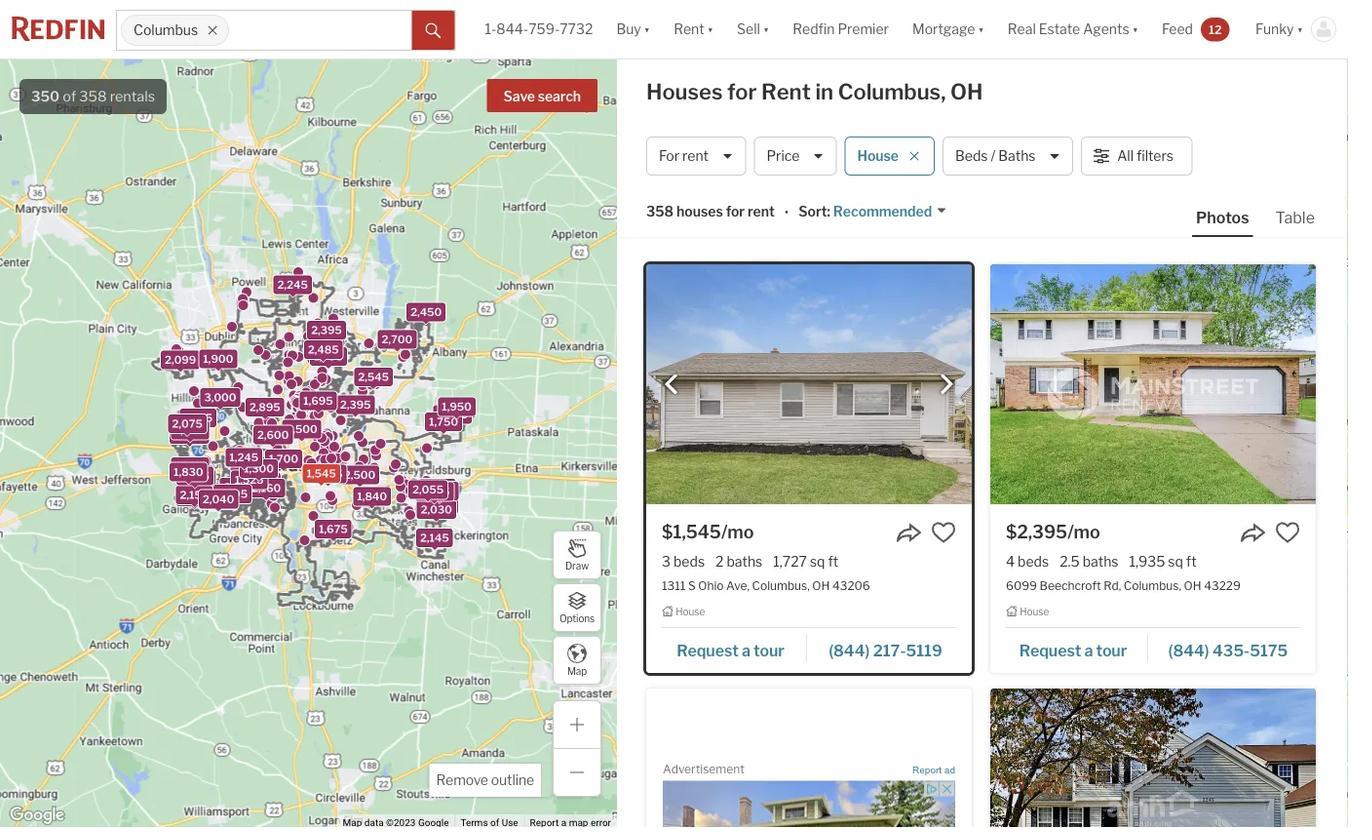 Task type: vqa. For each thing, say whether or not it's contained in the screenshot.
San Diego
no



Task type: describe. For each thing, give the bounding box(es) containing it.
5119
[[906, 641, 943, 660]]

favorite button image
[[1276, 520, 1301, 545]]

1 horizontal spatial 2,040
[[423, 498, 454, 511]]

0 horizontal spatial 358
[[79, 88, 107, 105]]

2,000
[[174, 428, 205, 441]]

all
[[1118, 148, 1134, 164]]

remove house image
[[909, 150, 921, 162]]

previous button image
[[662, 375, 682, 394]]

baths
[[999, 148, 1036, 164]]

all filters
[[1118, 148, 1174, 164]]

0 vertical spatial 2,145
[[180, 491, 209, 503]]

rent ▾
[[674, 21, 714, 37]]

sell ▾ button
[[737, 0, 770, 59]]

house for $2,395 /mo
[[1020, 606, 1050, 618]]

3
[[662, 553, 671, 570]]

save
[[504, 88, 535, 105]]

baths for $1,545 /mo
[[727, 553, 763, 570]]

mortgage
[[913, 21, 976, 37]]

ft for $2,395 /mo
[[1187, 553, 1197, 570]]

2,099
[[165, 353, 196, 366]]

(844) for $2,395 /mo
[[1169, 641, 1210, 660]]

price
[[767, 148, 800, 164]]

for
[[659, 148, 680, 164]]

2 horizontal spatial oh
[[1185, 578, 1202, 592]]

funky
[[1256, 21, 1295, 37]]

remove columbus image
[[207, 24, 219, 36]]

▾ for sell ▾
[[764, 21, 770, 37]]

2,700
[[382, 333, 413, 346]]

2 horizontal spatial columbus,
[[1124, 578, 1182, 592]]

buy
[[617, 21, 641, 37]]

ad
[[945, 764, 956, 775]]

1,860
[[182, 472, 212, 485]]

real
[[1008, 21, 1036, 37]]

real estate agents ▾
[[1008, 21, 1139, 37]]

358 houses for rent •
[[647, 203, 789, 221]]

2,100
[[423, 482, 452, 494]]

1-844-759-7732 link
[[485, 21, 593, 37]]

for rent button
[[647, 137, 746, 176]]

4 beds
[[1006, 553, 1050, 570]]

of
[[63, 88, 76, 105]]

real estate agents ▾ link
[[1008, 0, 1139, 59]]

1,950
[[442, 400, 472, 413]]

a for $1,545 /mo
[[742, 641, 751, 660]]

tour for $1,545 /mo
[[754, 641, 785, 660]]

save search button
[[487, 79, 598, 112]]

price button
[[754, 137, 837, 176]]

tour for $2,395 /mo
[[1097, 641, 1128, 660]]

2,450
[[411, 306, 442, 318]]

2,185
[[184, 412, 213, 424]]

(844) 217-5119 link
[[807, 632, 957, 665]]

$2,395 /mo
[[1006, 521, 1101, 542]]

2
[[716, 553, 724, 570]]

options button
[[553, 583, 602, 632]]

1311
[[662, 578, 686, 592]]

1 vertical spatial 2,145
[[420, 532, 449, 544]]

map button
[[553, 636, 602, 685]]

1-844-759-7732
[[485, 21, 593, 37]]

2,330
[[437, 408, 468, 421]]

$1,545 /mo
[[662, 521, 754, 542]]

rent inside dropdown button
[[674, 21, 705, 37]]

(844) 435-5175
[[1169, 641, 1289, 660]]

s
[[689, 578, 696, 592]]

6099
[[1006, 578, 1038, 592]]

advertisement
[[663, 762, 745, 776]]

/
[[991, 148, 996, 164]]

rent ▾ button
[[662, 0, 726, 59]]

(844) 435-5175 link
[[1149, 632, 1301, 665]]

houses
[[647, 79, 723, 105]]

ft for $1,545 /mo
[[828, 553, 839, 570]]

▾ for mortgage ▾
[[979, 21, 985, 37]]

1,727 sq ft
[[774, 553, 839, 570]]

estate
[[1039, 21, 1081, 37]]

2,055
[[413, 483, 444, 496]]

outline
[[491, 772, 534, 789]]

photos button
[[1193, 207, 1272, 237]]

6099 beechcroft rd, columbus, oh 43229
[[1006, 578, 1241, 592]]

1,750
[[429, 416, 458, 428]]

1 horizontal spatial 2,095
[[419, 485, 450, 498]]

435-
[[1213, 641, 1250, 660]]

2 baths
[[716, 553, 763, 570]]

1,245
[[230, 451, 259, 464]]

1,525
[[235, 474, 264, 486]]

feed
[[1163, 21, 1194, 37]]

beds for $1,545
[[674, 553, 705, 570]]

request for $2,395
[[1020, 641, 1082, 660]]

$2,395
[[1006, 521, 1068, 542]]

recommended button
[[831, 202, 948, 221]]

report ad
[[913, 764, 956, 775]]

beechcroft
[[1040, 578, 1102, 592]]

rd,
[[1104, 578, 1122, 592]]

•
[[785, 204, 789, 221]]

1,695
[[304, 394, 333, 407]]

map
[[568, 665, 587, 677]]

2,485
[[308, 343, 339, 356]]

save search
[[504, 88, 581, 105]]

rent ▾ button
[[674, 0, 714, 59]]

0 horizontal spatial 2,095
[[202, 493, 233, 506]]

mortgage ▾
[[913, 21, 985, 37]]

oh for houses for rent in columbus, oh
[[951, 79, 983, 105]]

remove
[[436, 772, 488, 789]]

oh for 1311 s ohio ave, columbus, oh 43206
[[813, 578, 830, 592]]

350 of 358 rentals
[[31, 88, 155, 105]]

$1,545
[[662, 521, 722, 542]]

agents
[[1084, 21, 1130, 37]]

houses
[[677, 203, 723, 220]]

house button
[[845, 137, 935, 176]]

1,700
[[269, 452, 298, 465]]

next button image
[[937, 375, 957, 394]]

12
[[1209, 22, 1222, 36]]

all filters button
[[1082, 137, 1193, 176]]

2,295
[[217, 488, 248, 500]]



Task type: locate. For each thing, give the bounding box(es) containing it.
/mo for $1,545
[[722, 521, 754, 542]]

2,545
[[358, 371, 389, 383]]

ad region
[[663, 781, 956, 828]]

request a tour down ave,
[[677, 641, 785, 660]]

map region
[[0, 13, 824, 828]]

5 ▾ from the left
[[1133, 21, 1139, 37]]

0 horizontal spatial house
[[676, 606, 705, 618]]

0 horizontal spatial 2,145
[[180, 491, 209, 503]]

2 a from the left
[[1085, 641, 1094, 660]]

rent right buy ▾
[[674, 21, 705, 37]]

1,935 sq ft
[[1130, 553, 1197, 570]]

2,145 down 2,030
[[420, 532, 449, 544]]

1 vertical spatial rent
[[762, 79, 811, 105]]

houses for rent in columbus, oh
[[647, 79, 983, 105]]

sq right 1,935
[[1169, 553, 1184, 570]]

1 horizontal spatial rent
[[748, 203, 775, 220]]

2,235
[[175, 460, 205, 473]]

▾
[[644, 21, 651, 37], [708, 21, 714, 37], [764, 21, 770, 37], [979, 21, 985, 37], [1133, 21, 1139, 37], [1298, 21, 1304, 37]]

0 vertical spatial 2,395
[[311, 324, 342, 337]]

rent left •
[[748, 203, 775, 220]]

1 baths from the left
[[727, 553, 763, 570]]

▾ right funky
[[1298, 21, 1304, 37]]

report ad button
[[913, 764, 956, 780]]

2 request from the left
[[1020, 641, 1082, 660]]

0 horizontal spatial request
[[677, 641, 739, 660]]

1,675
[[319, 523, 348, 535]]

1 horizontal spatial rent
[[762, 79, 811, 105]]

1,395
[[313, 468, 343, 480]]

request down beechcroft
[[1020, 641, 1082, 660]]

0 horizontal spatial 2,500
[[286, 423, 318, 436]]

1 request a tour from the left
[[677, 641, 785, 660]]

sell
[[737, 21, 761, 37]]

request for $1,545
[[677, 641, 739, 660]]

request a tour button
[[662, 634, 807, 663], [1006, 634, 1149, 663]]

a down beechcroft
[[1085, 641, 1094, 660]]

tour down 1311 s ohio ave, columbus, oh 43206
[[754, 641, 785, 660]]

rent inside button
[[683, 148, 709, 164]]

1 beds from the left
[[674, 553, 705, 570]]

google image
[[5, 803, 69, 828]]

1 horizontal spatial request
[[1020, 641, 1082, 660]]

remove outline button
[[430, 764, 541, 797]]

3 beds
[[662, 553, 705, 570]]

ohio
[[699, 578, 724, 592]]

1,830
[[174, 466, 203, 478]]

baths up ave,
[[727, 553, 763, 570]]

▾ for funky ▾
[[1298, 21, 1304, 37]]

sq for $2,395 /mo
[[1169, 553, 1184, 570]]

house
[[858, 148, 899, 164], [676, 606, 705, 618], [1020, 606, 1050, 618]]

1,545
[[307, 467, 336, 480]]

options
[[560, 613, 595, 624]]

3 ▾ from the left
[[764, 21, 770, 37]]

columbus,
[[838, 79, 946, 105], [752, 578, 810, 592], [1124, 578, 1182, 592]]

request a tour button for $2,395
[[1006, 634, 1149, 663]]

1,300
[[244, 462, 274, 475]]

ft right 1,935
[[1187, 553, 1197, 570]]

columbus, down 1,935
[[1124, 578, 1182, 592]]

1 ▾ from the left
[[644, 21, 651, 37]]

photo of 1311 s ohio ave, columbus, oh 43206 image
[[647, 264, 972, 504]]

buy ▾
[[617, 21, 651, 37]]

2,040
[[203, 493, 234, 506], [423, 498, 454, 511]]

ft
[[828, 553, 839, 570], [1187, 553, 1197, 570]]

columbus, for in
[[838, 79, 946, 105]]

rent inside 358 houses for rent •
[[748, 203, 775, 220]]

844-
[[497, 21, 529, 37]]

mortgage ▾ button
[[901, 0, 997, 59]]

0 horizontal spatial ft
[[828, 553, 839, 570]]

1,880
[[425, 485, 455, 498]]

0 horizontal spatial 2,040
[[203, 493, 234, 506]]

2,095 down 1,860
[[202, 493, 233, 506]]

▾ right agents
[[1133, 21, 1139, 37]]

1 /mo from the left
[[722, 521, 754, 542]]

oh left 43229
[[1185, 578, 1202, 592]]

2 ▾ from the left
[[708, 21, 714, 37]]

real estate agents ▾ button
[[997, 0, 1151, 59]]

sell ▾ button
[[726, 0, 782, 59]]

2 /mo from the left
[[1068, 521, 1101, 542]]

filters
[[1137, 148, 1174, 164]]

(844) left 435-
[[1169, 641, 1210, 660]]

columbus, for ave,
[[752, 578, 810, 592]]

1 vertical spatial rent
[[748, 203, 775, 220]]

759-
[[529, 21, 560, 37]]

2 baths from the left
[[1083, 553, 1119, 570]]

sq
[[810, 553, 826, 570], [1169, 553, 1184, 570]]

house down s
[[676, 606, 705, 618]]

2 tour from the left
[[1097, 641, 1128, 660]]

request a tour button for $1,545
[[662, 634, 807, 663]]

house down 6099
[[1020, 606, 1050, 618]]

for right houses
[[726, 203, 745, 220]]

▾ right "mortgage"
[[979, 21, 985, 37]]

1 horizontal spatial 358
[[647, 203, 674, 220]]

/mo up the 2.5 baths on the bottom of the page
[[1068, 521, 1101, 542]]

1 tour from the left
[[754, 641, 785, 660]]

favorite button checkbox
[[931, 520, 957, 545]]

submit search image
[[425, 23, 441, 39]]

2 request a tour button from the left
[[1006, 634, 1149, 663]]

1 (844) from the left
[[829, 641, 870, 660]]

1 horizontal spatial a
[[1085, 641, 1094, 660]]

1 horizontal spatial house
[[858, 148, 899, 164]]

1 horizontal spatial request a tour button
[[1006, 634, 1149, 663]]

1311 s ohio ave, columbus, oh 43206
[[662, 578, 871, 592]]

request a tour for $2,395
[[1020, 641, 1128, 660]]

photo of 2245 yagger bay dr, hilliard, oh 43026 image
[[991, 688, 1317, 828]]

▾ right sell in the right of the page
[[764, 21, 770, 37]]

1 vertical spatial 2,500
[[344, 468, 376, 481]]

358 left houses
[[647, 203, 674, 220]]

request down the ohio
[[677, 641, 739, 660]]

request a tour button down beechcroft
[[1006, 634, 1149, 663]]

1,900
[[203, 353, 233, 365]]

1 horizontal spatial request a tour
[[1020, 641, 1128, 660]]

1,400
[[175, 424, 205, 436]]

request a tour button down ave,
[[662, 634, 807, 663]]

2,040 down 1,860
[[203, 493, 234, 506]]

1 horizontal spatial sq
[[1169, 553, 1184, 570]]

a for $2,395 /mo
[[1085, 641, 1094, 660]]

(844) for $1,545 /mo
[[829, 641, 870, 660]]

1 horizontal spatial /mo
[[1068, 521, 1101, 542]]

2,395 up 2,485
[[311, 324, 342, 337]]

house for $1,545 /mo
[[676, 606, 705, 618]]

2,500 up 1,840
[[344, 468, 376, 481]]

2,040 down 1,880
[[423, 498, 454, 511]]

2,500 down 1,695
[[286, 423, 318, 436]]

0 horizontal spatial baths
[[727, 553, 763, 570]]

1 horizontal spatial oh
[[951, 79, 983, 105]]

1 sq from the left
[[810, 553, 826, 570]]

remove outline
[[436, 772, 534, 789]]

baths for $2,395 /mo
[[1083, 553, 1119, 570]]

1 ft from the left
[[828, 553, 839, 570]]

/mo for $2,395
[[1068, 521, 1101, 542]]

oh down 1,727 sq ft
[[813, 578, 830, 592]]

(844)
[[829, 641, 870, 660], [1169, 641, 1210, 660]]

columbus, down 1,727
[[752, 578, 810, 592]]

favorite button image
[[931, 520, 957, 545]]

1 horizontal spatial (844)
[[1169, 641, 1210, 660]]

ft up 43206
[[828, 553, 839, 570]]

1 request a tour button from the left
[[662, 634, 807, 663]]

0 horizontal spatial sq
[[810, 553, 826, 570]]

report
[[913, 764, 942, 775]]

2 horizontal spatial house
[[1020, 606, 1050, 618]]

0 horizontal spatial rent
[[683, 148, 709, 164]]

0 horizontal spatial beds
[[674, 553, 705, 570]]

0 horizontal spatial rent
[[674, 21, 705, 37]]

2,500
[[286, 423, 318, 436], [344, 468, 376, 481]]

0 vertical spatial 358
[[79, 88, 107, 105]]

photo of 6099 beechcroft rd, columbus, oh 43229 image
[[991, 264, 1317, 504]]

4 ▾ from the left
[[979, 21, 985, 37]]

2,160
[[252, 482, 281, 495]]

0 vertical spatial 2,500
[[286, 423, 318, 436]]

▾ for buy ▾
[[644, 21, 651, 37]]

2 beds from the left
[[1018, 553, 1050, 570]]

None search field
[[229, 11, 412, 50]]

2,895
[[250, 401, 281, 413]]

2,030
[[421, 503, 452, 516]]

2 ft from the left
[[1187, 553, 1197, 570]]

6 ▾ from the left
[[1298, 21, 1304, 37]]

buy ▾ button
[[617, 0, 651, 59]]

2 (844) from the left
[[1169, 641, 1210, 660]]

358 inside 358 houses for rent •
[[647, 203, 674, 220]]

1 a from the left
[[742, 641, 751, 660]]

0 vertical spatial rent
[[674, 21, 705, 37]]

beds right 4
[[1018, 553, 1050, 570]]

0 vertical spatial rent
[[683, 148, 709, 164]]

43206
[[833, 578, 871, 592]]

2,145 down 1,860
[[180, 491, 209, 503]]

house left remove house icon
[[858, 148, 899, 164]]

1 horizontal spatial 2,145
[[420, 532, 449, 544]]

request a tour for $1,545
[[677, 641, 785, 660]]

rent
[[674, 21, 705, 37], [762, 79, 811, 105]]

0 horizontal spatial request a tour button
[[662, 634, 807, 663]]

4
[[1006, 553, 1015, 570]]

1-
[[485, 21, 497, 37]]

premier
[[838, 21, 889, 37]]

buy ▾ button
[[605, 0, 662, 59]]

1 horizontal spatial baths
[[1083, 553, 1119, 570]]

0 horizontal spatial request a tour
[[677, 641, 785, 660]]

(844) left 217-
[[829, 641, 870, 660]]

5175
[[1250, 641, 1289, 660]]

0 horizontal spatial tour
[[754, 641, 785, 660]]

(844) 217-5119
[[829, 641, 943, 660]]

1 horizontal spatial ft
[[1187, 553, 1197, 570]]

2,245
[[278, 279, 308, 291]]

0 horizontal spatial (844)
[[829, 641, 870, 660]]

redfin
[[793, 21, 835, 37]]

▾ inside dropdown button
[[1133, 21, 1139, 37]]

for inside 358 houses for rent •
[[726, 203, 745, 220]]

/mo up the '2 baths'
[[722, 521, 754, 542]]

sq right 1,727
[[810, 553, 826, 570]]

baths up rd,
[[1083, 553, 1119, 570]]

1 horizontal spatial tour
[[1097, 641, 1128, 660]]

for right the houses
[[728, 79, 757, 105]]

0 vertical spatial for
[[728, 79, 757, 105]]

recommended
[[834, 203, 933, 220]]

0 horizontal spatial a
[[742, 641, 751, 660]]

table button
[[1272, 207, 1320, 235]]

favorite button checkbox
[[1276, 520, 1301, 545]]

1 horizontal spatial columbus,
[[838, 79, 946, 105]]

beds for $2,395
[[1018, 553, 1050, 570]]

1 horizontal spatial beds
[[1018, 553, 1050, 570]]

2,095
[[419, 485, 450, 498], [202, 493, 233, 506]]

358 right 'of'
[[79, 88, 107, 105]]

/mo
[[722, 521, 754, 542], [1068, 521, 1101, 542]]

draw
[[566, 560, 589, 572]]

table
[[1276, 208, 1316, 227]]

request a tour down beechcroft
[[1020, 641, 1128, 660]]

▾ for rent ▾
[[708, 21, 714, 37]]

0 horizontal spatial /mo
[[722, 521, 754, 542]]

1 request from the left
[[677, 641, 739, 660]]

2,395 down the 2,545
[[340, 399, 371, 411]]

beds right 3
[[674, 553, 705, 570]]

columbus, up house button
[[838, 79, 946, 105]]

1 vertical spatial 358
[[647, 203, 674, 220]]

1,727
[[774, 553, 807, 570]]

:
[[828, 203, 831, 220]]

1 horizontal spatial 2,500
[[344, 468, 376, 481]]

7732
[[560, 21, 593, 37]]

sq for $1,545 /mo
[[810, 553, 826, 570]]

rent left in
[[762, 79, 811, 105]]

▾ right buy
[[644, 21, 651, 37]]

request a tour
[[677, 641, 785, 660], [1020, 641, 1128, 660]]

2,095 up 2,030
[[419, 485, 450, 498]]

columbus
[[134, 22, 198, 38]]

1 vertical spatial 2,395
[[340, 399, 371, 411]]

1 vertical spatial for
[[726, 203, 745, 220]]

2,395
[[311, 324, 342, 337], [340, 399, 371, 411]]

oh up beds
[[951, 79, 983, 105]]

0 horizontal spatial columbus,
[[752, 578, 810, 592]]

▾ left sell in the right of the page
[[708, 21, 714, 37]]

2 sq from the left
[[1169, 553, 1184, 570]]

rent right for
[[683, 148, 709, 164]]

house inside button
[[858, 148, 899, 164]]

tour
[[754, 641, 785, 660], [1097, 641, 1128, 660]]

0 horizontal spatial oh
[[813, 578, 830, 592]]

a
[[742, 641, 751, 660], [1085, 641, 1094, 660]]

2 request a tour from the left
[[1020, 641, 1128, 660]]

beds / baths button
[[943, 137, 1074, 176]]

sort
[[799, 203, 828, 220]]

tour down rd,
[[1097, 641, 1128, 660]]

a down ave,
[[742, 641, 751, 660]]



